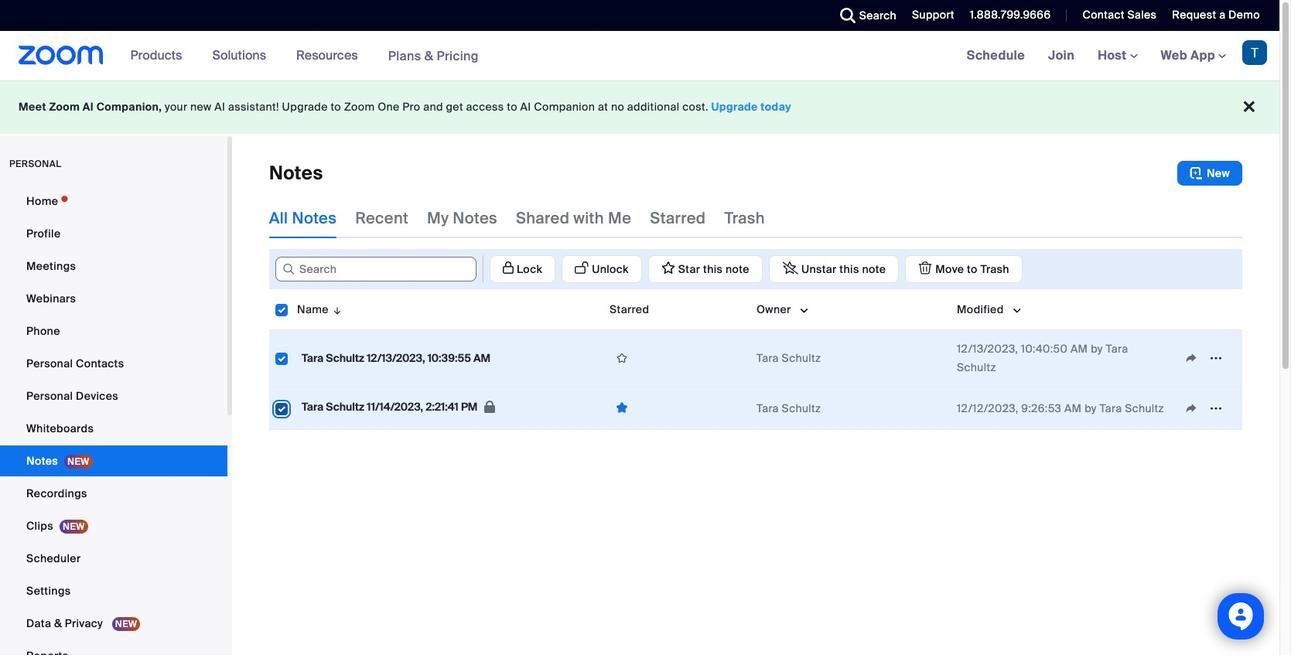 Task type: locate. For each thing, give the bounding box(es) containing it.
personal menu menu
[[0, 186, 227, 655]]

0 vertical spatial personal
[[26, 357, 73, 371]]

note right unstar
[[862, 262, 886, 276]]

ai
[[83, 100, 94, 114], [215, 100, 225, 114], [520, 100, 531, 114]]

ai right new at top left
[[215, 100, 225, 114]]

0 horizontal spatial &
[[54, 617, 62, 631]]

to down resources dropdown button
[[331, 100, 341, 114]]

meetings link
[[0, 251, 227, 282]]

& inside personal menu menu
[[54, 617, 62, 631]]

& right plans
[[425, 48, 434, 64]]

banner
[[0, 31, 1280, 81]]

products
[[130, 47, 182, 63]]

this inside "dropdown button"
[[703, 262, 723, 276]]

notes right all in the left top of the page
[[292, 208, 337, 228]]

notes up recordings
[[26, 454, 58, 468]]

1 vertical spatial by
[[1085, 401, 1097, 415]]

phone link
[[0, 316, 227, 347]]

12/13/2023, up 11/14/2023,
[[367, 351, 425, 365]]

tara schultz for 12/12/2023,
[[757, 401, 821, 415]]

2 share image from the top
[[1179, 401, 1204, 415]]

1 vertical spatial tara schultz
[[757, 401, 821, 415]]

me
[[608, 208, 632, 228]]

1 horizontal spatial note
[[862, 262, 886, 276]]

settings
[[26, 584, 71, 598]]

0 vertical spatial share image
[[1179, 351, 1204, 365]]

starred
[[650, 208, 706, 228], [610, 303, 649, 316]]

0 horizontal spatial starred
[[610, 303, 649, 316]]

to right access
[[507, 100, 518, 114]]

0 vertical spatial &
[[425, 48, 434, 64]]

move to trash button
[[905, 255, 1023, 283]]

by right 10:40:50
[[1091, 342, 1103, 356]]

banner containing products
[[0, 31, 1280, 81]]

schultz inside button
[[326, 351, 364, 365]]

am right 9:26:53
[[1065, 401, 1082, 415]]

2 tara schultz from the top
[[757, 401, 821, 415]]

starred inside tabs of all notes page tab list
[[650, 208, 706, 228]]

12/13/2023, down 'modified'
[[957, 342, 1018, 356]]

products button
[[130, 31, 189, 80]]

starred up star
[[650, 208, 706, 228]]

1 share image from the top
[[1179, 351, 1204, 365]]

am
[[1071, 342, 1088, 356], [474, 351, 491, 365], [1065, 401, 1082, 415]]

share image down more options for tara schultz 12/13/2023, 10:39:55 am image
[[1179, 401, 1204, 415]]

pro
[[403, 100, 421, 114]]

1 horizontal spatial this
[[840, 262, 859, 276]]

this
[[703, 262, 723, 276], [840, 262, 859, 276]]

by
[[1091, 342, 1103, 356], [1085, 401, 1097, 415]]

application containing lock
[[483, 255, 1023, 283]]

2 note from the left
[[862, 262, 886, 276]]

1 ai from the left
[[83, 100, 94, 114]]

1 vertical spatial starred
[[610, 303, 649, 316]]

1 vertical spatial personal
[[26, 389, 73, 403]]

clips link
[[0, 511, 227, 542]]

1 horizontal spatial &
[[425, 48, 434, 64]]

more options for tara schultz 11/14/2023, 2:21:41 pm image
[[1204, 401, 1229, 415]]

1 horizontal spatial upgrade
[[712, 100, 758, 114]]

note right star
[[726, 262, 750, 276]]

2 personal from the top
[[26, 389, 73, 403]]

ai left "companion,"
[[83, 100, 94, 114]]

plans & pricing link
[[388, 48, 479, 64], [388, 48, 479, 64]]

1 horizontal spatial ai
[[215, 100, 225, 114]]

am right 10:40:50
[[1071, 342, 1088, 356]]

assistant!
[[228, 100, 279, 114]]

1 vertical spatial trash
[[981, 262, 1010, 276]]

upgrade down product information navigation in the left of the page
[[282, 100, 328, 114]]

2 zoom from the left
[[344, 100, 375, 114]]

whiteboards
[[26, 422, 94, 436]]

meet
[[19, 100, 46, 114]]

upgrade today link
[[712, 100, 792, 114]]

11/14/2023,
[[367, 400, 423, 414]]

to right move
[[967, 262, 978, 276]]

am for 12/13/2023, 10:40:50 am by tara schultz
[[1071, 342, 1088, 356]]

0 horizontal spatial upgrade
[[282, 100, 328, 114]]

tara inside tara schultz 12/13/2023, 10:39:55 am button
[[302, 351, 324, 365]]

to inside dropdown button
[[967, 262, 978, 276]]

notes right my
[[453, 208, 498, 228]]

sales
[[1128, 8, 1157, 22]]

0 horizontal spatial trash
[[725, 208, 765, 228]]

this for unstar
[[840, 262, 859, 276]]

schultz inside button
[[326, 400, 364, 414]]

Search text field
[[275, 257, 477, 282]]

by right 9:26:53
[[1085, 401, 1097, 415]]

& inside product information navigation
[[425, 48, 434, 64]]

tara schultz 12/13/2023, 10:39:55 am button
[[297, 348, 495, 368]]

share image up more options for tara schultz 11/14/2023, 2:21:41 pm icon
[[1179, 351, 1204, 365]]

devices
[[76, 389, 118, 403]]

& for privacy
[[54, 617, 62, 631]]

no
[[611, 100, 624, 114]]

a
[[1220, 8, 1226, 22]]

zoom right meet
[[49, 100, 80, 114]]

note inside dropdown button
[[862, 262, 886, 276]]

app
[[1191, 47, 1216, 63]]

application
[[483, 255, 1023, 283], [269, 289, 1254, 442], [1179, 347, 1236, 370], [1179, 397, 1236, 420]]

tara inside 12/13/2023, 10:40:50 am by tara schultz
[[1106, 342, 1128, 356]]

1 tara schultz from the top
[[757, 351, 821, 365]]

my notes
[[427, 208, 498, 228]]

2 upgrade from the left
[[712, 100, 758, 114]]

join
[[1048, 47, 1075, 63]]

lock
[[517, 262, 542, 276]]

this right unstar
[[840, 262, 859, 276]]

resources
[[296, 47, 358, 63]]

1 this from the left
[[703, 262, 723, 276]]

1 vertical spatial &
[[54, 617, 62, 631]]

12/13/2023, inside 12/13/2023, 10:40:50 am by tara schultz
[[957, 342, 1018, 356]]

10:39:55
[[428, 351, 471, 365]]

privacy
[[65, 617, 103, 631]]

arrow down image
[[329, 300, 343, 319]]

schultz
[[326, 351, 364, 365], [782, 351, 821, 365], [957, 361, 996, 374], [326, 400, 364, 414], [782, 401, 821, 415], [1125, 401, 1164, 415]]

companion
[[534, 100, 595, 114]]

personal
[[26, 357, 73, 371], [26, 389, 73, 403]]

personal down 'phone'
[[26, 357, 73, 371]]

recordings link
[[0, 478, 227, 509]]

unstar this note button
[[769, 255, 899, 283]]

0 vertical spatial starred
[[650, 208, 706, 228]]

by for 10:40:50
[[1091, 342, 1103, 356]]

and
[[423, 100, 443, 114]]

personal up whiteboards
[[26, 389, 73, 403]]

share image
[[1179, 351, 1204, 365], [1179, 401, 1204, 415]]

note
[[726, 262, 750, 276], [862, 262, 886, 276]]

tara schultz
[[757, 351, 821, 365], [757, 401, 821, 415]]

1 note from the left
[[726, 262, 750, 276]]

this inside dropdown button
[[840, 262, 859, 276]]

contact sales link
[[1071, 0, 1161, 31], [1083, 8, 1157, 22]]

lock button
[[490, 255, 556, 283]]

settings link
[[0, 576, 227, 607]]

0 vertical spatial tara schultz
[[757, 351, 821, 365]]

with
[[574, 208, 604, 228]]

note inside "dropdown button"
[[726, 262, 750, 276]]

am inside button
[[474, 351, 491, 365]]

2 horizontal spatial to
[[967, 262, 978, 276]]

zoom left the one
[[344, 100, 375, 114]]

am inside 12/13/2023, 10:40:50 am by tara schultz
[[1071, 342, 1088, 356]]

more options for tara schultz 12/13/2023, 10:39:55 am image
[[1204, 351, 1229, 365]]

contact
[[1083, 8, 1125, 22]]

1 horizontal spatial trash
[[981, 262, 1010, 276]]

0 vertical spatial trash
[[725, 208, 765, 228]]

profile
[[26, 227, 61, 241]]

upgrade right cost.
[[712, 100, 758, 114]]

0 vertical spatial by
[[1091, 342, 1103, 356]]

0 horizontal spatial note
[[726, 262, 750, 276]]

& right data in the bottom of the page
[[54, 617, 62, 631]]

trash inside tabs of all notes page tab list
[[725, 208, 765, 228]]

trash
[[725, 208, 765, 228], [981, 262, 1010, 276]]

request
[[1172, 8, 1217, 22]]

star
[[678, 262, 700, 276]]

1 horizontal spatial 12/13/2023,
[[957, 342, 1018, 356]]

0 horizontal spatial 12/13/2023,
[[367, 351, 425, 365]]

support link
[[901, 0, 959, 31], [912, 8, 955, 22]]

trash up star this note
[[725, 208, 765, 228]]

note for star this note
[[726, 262, 750, 276]]

tara
[[1106, 342, 1128, 356], [302, 351, 324, 365], [757, 351, 779, 365], [302, 400, 324, 414], [757, 401, 779, 415], [1100, 401, 1122, 415]]

contact sales
[[1083, 8, 1157, 22]]

trash up 'modified'
[[981, 262, 1010, 276]]

personal contacts
[[26, 357, 124, 371]]

ai left companion
[[520, 100, 531, 114]]

support
[[912, 8, 955, 22]]

1 horizontal spatial zoom
[[344, 100, 375, 114]]

tara schultz 12/13/2023, 10:39:55 am unstarred image
[[610, 351, 634, 365]]

10:40:50
[[1021, 342, 1068, 356]]

profile picture image
[[1243, 40, 1267, 65]]

am right 10:39:55
[[474, 351, 491, 365]]

pm
[[461, 400, 478, 414]]

move to trash
[[936, 262, 1010, 276]]

note for unstar this note
[[862, 262, 886, 276]]

starred down unlock
[[610, 303, 649, 316]]

2 horizontal spatial ai
[[520, 100, 531, 114]]

1 personal from the top
[[26, 357, 73, 371]]

1 horizontal spatial starred
[[650, 208, 706, 228]]

webinars
[[26, 292, 76, 306]]

shared
[[516, 208, 570, 228]]

0 horizontal spatial zoom
[[49, 100, 80, 114]]

by inside 12/13/2023, 10:40:50 am by tara schultz
[[1091, 342, 1103, 356]]

1 vertical spatial share image
[[1179, 401, 1204, 415]]

upgrade
[[282, 100, 328, 114], [712, 100, 758, 114]]

to
[[331, 100, 341, 114], [507, 100, 518, 114], [967, 262, 978, 276]]

0 horizontal spatial this
[[703, 262, 723, 276]]

1 horizontal spatial to
[[507, 100, 518, 114]]

this right star
[[703, 262, 723, 276]]

additional
[[627, 100, 680, 114]]

notes up the all notes at the top left of page
[[269, 161, 323, 185]]

0 horizontal spatial ai
[[83, 100, 94, 114]]

notes
[[269, 161, 323, 185], [292, 208, 337, 228], [453, 208, 498, 228], [26, 454, 58, 468]]

pricing
[[437, 48, 479, 64]]

zoom
[[49, 100, 80, 114], [344, 100, 375, 114]]

2 this from the left
[[840, 262, 859, 276]]

scheduler
[[26, 552, 81, 566]]

web app
[[1161, 47, 1216, 63]]

12/13/2023,
[[957, 342, 1018, 356], [367, 351, 425, 365]]

3 ai from the left
[[520, 100, 531, 114]]



Task type: vqa. For each thing, say whether or not it's contained in the screenshot.
"More" icon on the bottom right of page
no



Task type: describe. For each thing, give the bounding box(es) containing it.
name
[[297, 303, 329, 316]]

today
[[761, 100, 792, 114]]

all notes
[[269, 208, 337, 228]]

meetings navigation
[[955, 31, 1280, 81]]

this for star
[[703, 262, 723, 276]]

join link
[[1037, 31, 1086, 80]]

12/13/2023, 10:40:50 am by tara schultz
[[957, 342, 1128, 374]]

schedule
[[967, 47, 1025, 63]]

star this note
[[678, 262, 750, 276]]

tara schultz 11/14/2023, 2:21:41 pm starred image
[[610, 401, 634, 416]]

share image for 12/13/2023, 10:40:50 am by tara schultz
[[1179, 351, 1204, 365]]

data & privacy link
[[0, 608, 227, 639]]

9:26:53
[[1022, 401, 1062, 415]]

1.888.799.9666
[[970, 8, 1051, 22]]

share image for 12/12/2023, 9:26:53 am by tara schultz
[[1179, 401, 1204, 415]]

data
[[26, 617, 51, 631]]

shared with me
[[516, 208, 632, 228]]

notes inside personal menu menu
[[26, 454, 58, 468]]

tara schultz 11/14/2023, 2:21:41 pm
[[302, 400, 480, 414]]

1 zoom from the left
[[49, 100, 80, 114]]

demo
[[1229, 8, 1260, 22]]

star this note button
[[648, 255, 763, 283]]

personal devices link
[[0, 381, 227, 412]]

personal devices
[[26, 389, 118, 403]]

cost.
[[683, 100, 709, 114]]

web app button
[[1161, 47, 1226, 63]]

12/12/2023, 9:26:53 am by tara schultz
[[957, 401, 1164, 415]]

home link
[[0, 186, 227, 217]]

search
[[859, 9, 897, 22]]

solutions button
[[212, 31, 273, 80]]

home
[[26, 194, 58, 208]]

solutions
[[212, 47, 266, 63]]

recordings
[[26, 487, 87, 501]]

12/13/2023, inside button
[[367, 351, 425, 365]]

one
[[378, 100, 400, 114]]

tara schultz for 12/13/2023,
[[757, 351, 821, 365]]

tara schultz 12/13/2023, 10:39:55 am
[[302, 351, 491, 365]]

scheduler link
[[0, 543, 227, 574]]

tabs of all notes page tab list
[[269, 198, 765, 238]]

my
[[427, 208, 449, 228]]

new
[[190, 100, 212, 114]]

profile link
[[0, 218, 227, 249]]

personal for personal contacts
[[26, 357, 73, 371]]

request a demo
[[1172, 8, 1260, 22]]

owner
[[757, 303, 791, 316]]

product information navigation
[[119, 31, 490, 81]]

whiteboards link
[[0, 413, 227, 444]]

phone
[[26, 324, 60, 338]]

meet zoom ai companion, your new ai assistant! upgrade to zoom one pro and get access to ai companion at no additional cost. upgrade today
[[19, 100, 792, 114]]

plans
[[388, 48, 421, 64]]

& for pricing
[[425, 48, 434, 64]]

resources button
[[296, 31, 365, 80]]

data & privacy
[[26, 617, 106, 631]]

webinars link
[[0, 283, 227, 314]]

unlock button
[[562, 255, 642, 283]]

unstar
[[802, 262, 837, 276]]

web
[[1161, 47, 1188, 63]]

starred inside application
[[610, 303, 649, 316]]

meet zoom ai companion, footer
[[0, 80, 1280, 134]]

0 horizontal spatial to
[[331, 100, 341, 114]]

am for 12/12/2023, 9:26:53 am by tara schultz
[[1065, 401, 1082, 415]]

schultz inside 12/13/2023, 10:40:50 am by tara schultz
[[957, 361, 996, 374]]

trash inside dropdown button
[[981, 262, 1010, 276]]

access
[[466, 100, 504, 114]]

personal for personal devices
[[26, 389, 73, 403]]

get
[[446, 100, 463, 114]]

notes link
[[0, 446, 227, 477]]

unstar this note
[[802, 262, 886, 276]]

application containing name
[[269, 289, 1254, 442]]

personal
[[9, 158, 61, 170]]

2 ai from the left
[[215, 100, 225, 114]]

clips
[[26, 519, 53, 533]]

zoom logo image
[[19, 46, 103, 65]]

host button
[[1098, 47, 1138, 63]]

recent
[[355, 208, 409, 228]]

1 upgrade from the left
[[282, 100, 328, 114]]

by for 9:26:53
[[1085, 401, 1097, 415]]

contacts
[[76, 357, 124, 371]]

schedule link
[[955, 31, 1037, 80]]

personal contacts link
[[0, 348, 227, 379]]

plans & pricing
[[388, 48, 479, 64]]

your
[[165, 100, 187, 114]]

modified
[[957, 303, 1004, 316]]

unlock
[[592, 262, 629, 276]]

2:21:41
[[426, 400, 459, 414]]

tara schultz 11/14/2023, 2:21:41 pm button
[[297, 397, 500, 419]]

move
[[936, 262, 964, 276]]

host
[[1098, 47, 1130, 63]]

search button
[[828, 0, 901, 31]]

all
[[269, 208, 288, 228]]

tara inside button
[[302, 400, 324, 414]]

new button
[[1178, 161, 1243, 186]]

12/12/2023,
[[957, 401, 1019, 415]]



